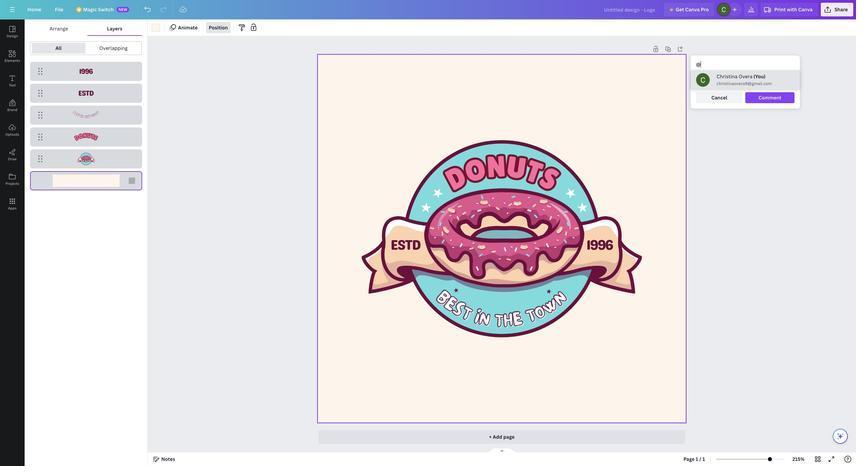 Task type: describe. For each thing, give the bounding box(es) containing it.
brand button
[[0, 93, 25, 118]]

main menu bar
[[0, 0, 857, 19]]

canva inside button
[[686, 6, 700, 13]]

get canva pro button
[[665, 3, 715, 16]]

uploads button
[[0, 118, 25, 143]]

estd inside button
[[78, 89, 94, 98]]

switch
[[98, 6, 114, 13]]

all
[[55, 45, 62, 51]]

arrange
[[50, 25, 68, 32]]

projects
[[5, 181, 19, 186]]

2 1 from the left
[[703, 456, 706, 463]]

text button
[[0, 69, 25, 93]]

@
[[697, 61, 701, 68]]

t h e
[[85, 114, 91, 120]]

(you)
[[754, 73, 766, 80]]

t h
[[495, 307, 515, 337]]

arrange button
[[30, 22, 88, 35]]

draw button
[[0, 143, 25, 167]]

d o n u t s
[[74, 132, 99, 142]]

estd button
[[30, 84, 142, 103]]

All button
[[32, 43, 85, 54]]

layers button
[[88, 22, 142, 35]]

n inside i n
[[81, 114, 84, 120]]

e s t
[[73, 111, 81, 119]]

u inside d o n u t s
[[87, 132, 91, 139]]

christina
[[717, 73, 738, 80]]

1 vertical spatial estd
[[391, 237, 421, 254]]

home
[[27, 6, 41, 13]]

canva inside "dropdown button"
[[799, 6, 813, 13]]

elements
[[5, 58, 20, 63]]

i for i
[[471, 304, 484, 333]]

magic
[[83, 6, 97, 13]]

Comment draft. Add a comment or @mention. text field
[[697, 61, 795, 76]]

layers
[[107, 25, 122, 32]]

u inside n u
[[505, 150, 528, 186]]

design button
[[0, 19, 25, 44]]

canva assistant image
[[837, 433, 845, 441]]

overa
[[739, 73, 753, 80]]

n inside n u
[[486, 149, 507, 184]]

brand
[[7, 107, 17, 112]]

1996 button
[[30, 62, 142, 81]]

e inside t h e
[[88, 114, 91, 120]]

e inside "e s t"
[[73, 111, 78, 117]]

apps
[[8, 206, 17, 211]]

file button
[[50, 3, 69, 16]]

o inside t o w
[[92, 112, 96, 119]]

Overlapping button
[[87, 43, 140, 54]]

t inside "e s t"
[[77, 113, 81, 119]]

home link
[[22, 3, 47, 16]]

cancel
[[712, 94, 728, 101]]

h for t h e
[[86, 114, 89, 120]]

page 1 / 1
[[684, 456, 706, 463]]

n inside d o n u t s
[[83, 132, 87, 139]]

215%
[[793, 456, 805, 463]]

with
[[787, 6, 798, 13]]



Task type: vqa. For each thing, say whether or not it's contained in the screenshot.
My Payment Failed Or Didn'T Complete
no



Task type: locate. For each thing, give the bounding box(es) containing it.
1 left /
[[696, 456, 699, 463]]

1 1 from the left
[[696, 456, 699, 463]]

1 horizontal spatial u
[[505, 150, 528, 186]]

0 horizontal spatial canva
[[686, 6, 700, 13]]

1 horizontal spatial 1
[[703, 456, 706, 463]]

1
[[696, 456, 699, 463], [703, 456, 706, 463]]

o
[[92, 112, 96, 119], [92, 113, 96, 119], [78, 132, 84, 140], [461, 151, 490, 189], [530, 298, 551, 329]]

t inside d o n u t s
[[90, 133, 95, 140]]

2 canva from the left
[[799, 6, 813, 13]]

show pages image
[[486, 448, 519, 453]]

1996
[[79, 67, 93, 76], [587, 237, 613, 254]]

canva
[[686, 6, 700, 13], [799, 6, 813, 13]]

1 vertical spatial w
[[537, 291, 566, 324]]

share button
[[821, 3, 854, 16]]

s inside d o n u t s
[[93, 134, 99, 142]]

canva left pro
[[686, 6, 700, 13]]

notes button
[[150, 454, 178, 465]]

1 horizontal spatial estd
[[391, 237, 421, 254]]

projects button
[[0, 167, 25, 192]]

d for d o n u t s
[[74, 134, 80, 142]]

b
[[72, 110, 77, 116], [429, 285, 457, 314]]

1 vertical spatial 1996
[[587, 237, 613, 254]]

1 vertical spatial d
[[440, 159, 472, 197]]

d for d
[[440, 159, 472, 197]]

s inside "e s t"
[[75, 112, 80, 118]]

u
[[87, 132, 91, 139], [505, 150, 528, 186]]

animate
[[178, 24, 198, 31]]

print with canva button
[[761, 3, 819, 16]]

#fff4ea image
[[152, 24, 160, 32]]

i inside i n
[[80, 114, 83, 120]]

/
[[700, 456, 702, 463]]

1 horizontal spatial canva
[[799, 6, 813, 13]]

1 horizontal spatial i
[[471, 304, 484, 333]]

print
[[775, 6, 786, 13]]

i n
[[80, 114, 84, 120]]

share
[[835, 6, 848, 13]]

n
[[95, 110, 101, 116], [81, 114, 84, 120], [83, 132, 87, 139], [83, 132, 87, 139], [486, 149, 507, 184], [548, 285, 575, 314], [477, 305, 493, 336], [478, 306, 494, 337]]

i for i n
[[80, 114, 83, 120]]

0 horizontal spatial 1
[[696, 456, 699, 463]]

position button
[[206, 22, 231, 33]]

1 horizontal spatial h
[[503, 307, 515, 337]]

uploads
[[5, 132, 19, 137]]

h inside t h e
[[86, 114, 89, 120]]

0 vertical spatial w
[[93, 111, 99, 118]]

+
[[489, 434, 492, 440]]

page
[[684, 456, 695, 463]]

0 vertical spatial 1996
[[79, 67, 93, 76]]

215% button
[[788, 454, 810, 465]]

0 vertical spatial u
[[87, 132, 91, 139]]

1 vertical spatial i
[[471, 304, 484, 333]]

t inside the "t h"
[[495, 307, 505, 337]]

apps button
[[0, 192, 25, 216]]

n u
[[486, 149, 528, 186]]

h inside the "t h"
[[503, 307, 515, 337]]

t inside t o w
[[90, 113, 94, 119]]

file
[[55, 6, 63, 13]]

print with canva
[[775, 6, 813, 13]]

elements button
[[0, 44, 25, 69]]

side panel tab list
[[0, 19, 25, 216]]

Design title text field
[[599, 3, 662, 16]]

design
[[7, 34, 18, 38]]

s
[[75, 112, 80, 118], [93, 134, 99, 142], [534, 160, 564, 197], [447, 295, 470, 326]]

d inside d o n u t s
[[74, 134, 80, 142]]

1996 inside button
[[79, 67, 93, 76]]

0 horizontal spatial estd
[[78, 89, 94, 98]]

canva right with
[[799, 6, 813, 13]]

page
[[504, 434, 515, 440]]

h for t h
[[503, 307, 515, 337]]

0 horizontal spatial h
[[86, 114, 89, 120]]

get
[[676, 6, 685, 13]]

overlapping
[[99, 45, 128, 51]]

0 vertical spatial b
[[72, 110, 77, 116]]

notes
[[161, 456, 175, 463]]

0 horizontal spatial u
[[87, 132, 91, 139]]

1 horizontal spatial w
[[537, 291, 566, 324]]

h
[[86, 114, 89, 120], [503, 307, 515, 337]]

0 vertical spatial d
[[74, 134, 80, 142]]

comment button
[[746, 92, 795, 103]]

e
[[73, 111, 78, 117], [88, 114, 91, 120], [438, 291, 463, 320], [511, 305, 526, 336], [512, 306, 527, 337]]

1 vertical spatial u
[[505, 150, 528, 186]]

pro
[[701, 6, 709, 13]]

t o w
[[90, 111, 99, 119]]

get canva pro
[[676, 6, 709, 13]]

i
[[80, 114, 83, 120], [471, 304, 484, 333]]

w inside t o w
[[93, 111, 99, 118]]

text
[[9, 83, 16, 88]]

draw
[[8, 157, 17, 161]]

1 vertical spatial h
[[503, 307, 515, 337]]

add
[[493, 434, 503, 440]]

d
[[74, 134, 80, 142], [440, 159, 472, 197]]

+ add page button
[[319, 431, 686, 444]]

new
[[119, 7, 127, 12]]

0 vertical spatial estd
[[78, 89, 94, 98]]

0 horizontal spatial i
[[80, 114, 83, 120]]

0 vertical spatial i
[[80, 114, 83, 120]]

magic switch
[[83, 6, 114, 13]]

i left the "t h"
[[471, 304, 484, 333]]

cancel button
[[697, 92, 743, 103]]

1 vertical spatial b
[[429, 285, 457, 314]]

b for s
[[72, 110, 77, 116]]

christinaovera9@gmail.com
[[717, 81, 772, 87]]

christina overa (you) christinaovera9@gmail.com
[[717, 73, 772, 87]]

t inside t h e
[[85, 114, 87, 120]]

estd
[[78, 89, 94, 98], [391, 237, 421, 254]]

t
[[77, 113, 81, 119], [90, 113, 94, 119], [85, 114, 87, 120], [90, 133, 95, 140], [522, 154, 547, 190], [457, 299, 477, 330], [523, 302, 541, 332], [495, 307, 505, 337]]

0 horizontal spatial b
[[72, 110, 77, 116]]

comment
[[759, 94, 782, 101]]

1 horizontal spatial 1996
[[587, 237, 613, 254]]

0 vertical spatial h
[[86, 114, 89, 120]]

o inside d o n u t s
[[78, 132, 84, 140]]

0 horizontal spatial 1996
[[79, 67, 93, 76]]

0 horizontal spatial d
[[74, 134, 80, 142]]

0 horizontal spatial w
[[93, 111, 99, 118]]

1 horizontal spatial d
[[440, 159, 472, 197]]

+ add page
[[489, 434, 515, 440]]

1 canva from the left
[[686, 6, 700, 13]]

position
[[209, 24, 228, 31]]

w
[[93, 111, 99, 118], [537, 291, 566, 324]]

i left t h e
[[80, 114, 83, 120]]

1 right /
[[703, 456, 706, 463]]

1 horizontal spatial b
[[429, 285, 457, 314]]

b for h
[[429, 285, 457, 314]]

animate button
[[167, 22, 200, 33]]



